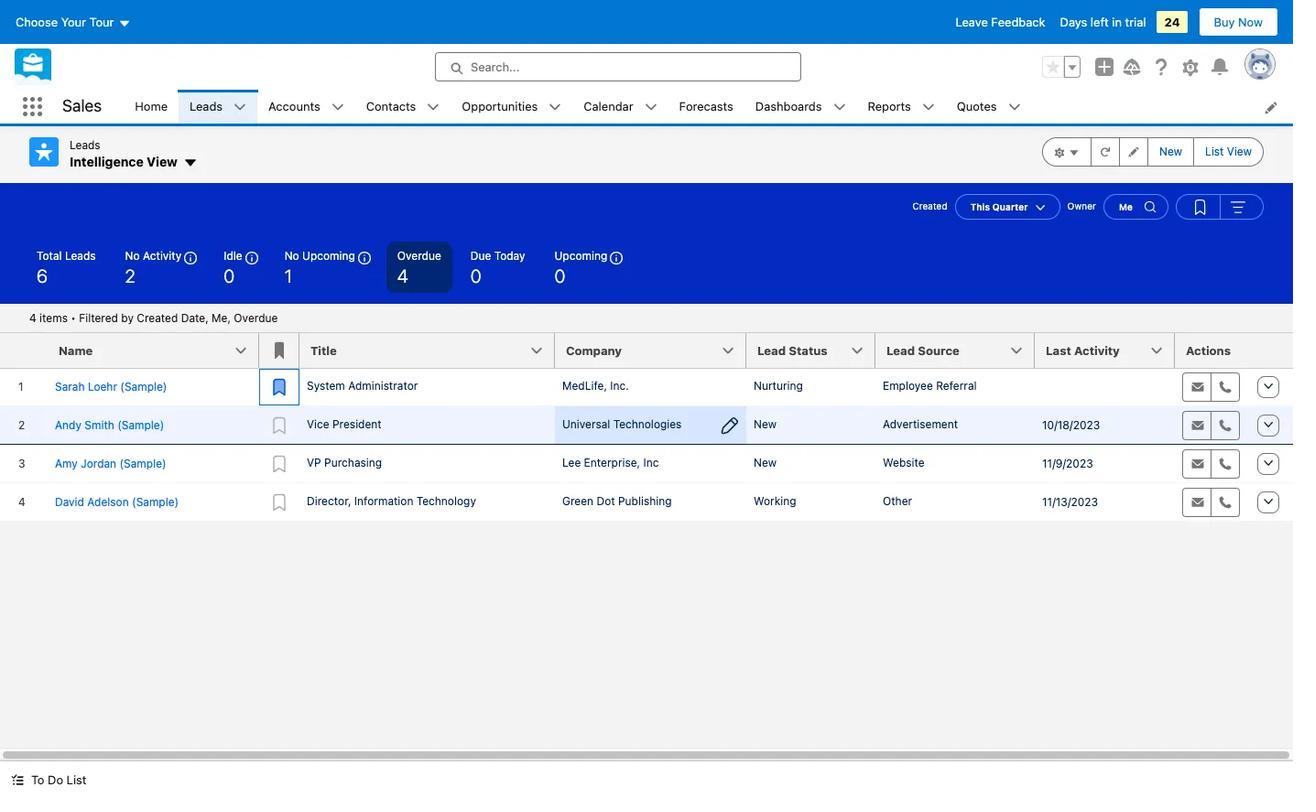 Task type: vqa. For each thing, say whether or not it's contained in the screenshot.
GROUP to the middle
yes



Task type: locate. For each thing, give the bounding box(es) containing it.
upcoming left 'overdue 4'
[[302, 249, 355, 262]]

contacts list item
[[355, 90, 451, 124]]

0 vertical spatial overdue
[[397, 249, 441, 262]]

quarter
[[993, 201, 1028, 212]]

2 text default image from the left
[[549, 101, 562, 114]]

0 horizontal spatial lead
[[757, 343, 786, 358]]

lead inside button
[[887, 343, 915, 358]]

2 vertical spatial new
[[754, 456, 777, 469]]

2
[[125, 265, 135, 286]]

view inside list view button
[[1227, 145, 1252, 158]]

lead source button
[[876, 333, 1035, 368]]

this quarter button
[[955, 194, 1060, 219]]

list inside group
[[1205, 145, 1224, 158]]

actions cell
[[1175, 333, 1248, 369]]

0 vertical spatial 4
[[397, 265, 408, 286]]

0 vertical spatial list
[[1205, 145, 1224, 158]]

leads up intelligence
[[70, 138, 100, 152]]

title button
[[300, 333, 555, 368]]

text default image inside calendar list item
[[644, 101, 657, 114]]

no up "2"
[[125, 249, 140, 262]]

1 horizontal spatial 0
[[471, 265, 482, 286]]

1 horizontal spatial no
[[285, 249, 299, 262]]

no activity
[[125, 249, 182, 262]]

technology
[[417, 494, 476, 508]]

new up 'working'
[[754, 456, 777, 469]]

dashboards list item
[[744, 90, 857, 124]]

text default image left the accounts link
[[234, 101, 246, 114]]

purchasing
[[324, 456, 382, 469]]

text default image inside reports list item
[[922, 101, 935, 114]]

text default image right quotes
[[1008, 101, 1021, 114]]

inc
[[643, 456, 659, 469]]

quotes link
[[946, 90, 1008, 124]]

1 horizontal spatial overdue
[[397, 249, 441, 262]]

leads right 'home'
[[190, 99, 223, 113]]

1 upcoming from the left
[[302, 249, 355, 262]]

text default image left to
[[11, 774, 24, 787]]

key performance indicators group
[[0, 241, 1293, 304]]

to do list
[[31, 773, 86, 788]]

group
[[1042, 56, 1081, 78], [1042, 137, 1264, 167], [1176, 194, 1264, 219]]

grid containing name
[[0, 333, 1293, 523]]

calendar link
[[573, 90, 644, 124]]

to
[[31, 773, 44, 788]]

1 horizontal spatial created
[[913, 201, 948, 212]]

technologies
[[613, 417, 682, 431]]

2 vertical spatial leads
[[65, 249, 96, 262]]

new inside new button
[[1160, 145, 1183, 158]]

opportunities
[[462, 99, 538, 113]]

1 vertical spatial 4
[[29, 311, 36, 325]]

text default image
[[234, 101, 246, 114], [331, 101, 344, 114], [922, 101, 935, 114], [1008, 101, 1021, 114], [183, 156, 198, 171], [11, 774, 24, 787]]

forecasts
[[679, 99, 733, 113]]

activity inside key performance indicators group
[[143, 249, 182, 262]]

created left this in the right top of the page
[[913, 201, 948, 212]]

lead up nurturing
[[757, 343, 786, 358]]

green
[[562, 494, 594, 508]]

4 text default image from the left
[[833, 101, 846, 114]]

0 horizontal spatial created
[[137, 311, 178, 325]]

4 up title "button" in the top left of the page
[[397, 265, 408, 286]]

text default image left reports link
[[833, 101, 846, 114]]

0 for upcoming
[[555, 265, 566, 286]]

do
[[48, 773, 63, 788]]

new left list view
[[1160, 145, 1183, 158]]

now
[[1238, 15, 1263, 29]]

4 left items
[[29, 311, 36, 325]]

0 horizontal spatial overdue
[[234, 311, 278, 325]]

list right new button
[[1205, 145, 1224, 158]]

accounts list item
[[257, 90, 355, 124]]

list
[[124, 90, 1293, 124]]

2 no from the left
[[285, 249, 299, 262]]

lead source cell
[[876, 333, 1046, 369]]

1 horizontal spatial list
[[1205, 145, 1224, 158]]

group down days
[[1042, 56, 1081, 78]]

lead up the employee
[[887, 343, 915, 358]]

4 inside 'overdue 4'
[[397, 265, 408, 286]]

text default image down leads link
[[183, 156, 198, 171]]

text default image inside opportunities list item
[[549, 101, 562, 114]]

1 vertical spatial activity
[[1074, 343, 1120, 358]]

upcoming right today
[[555, 249, 607, 262]]

me
[[1119, 201, 1133, 212]]

2 lead from the left
[[887, 343, 915, 358]]

created
[[913, 201, 948, 212], [137, 311, 178, 325]]

opportunities link
[[451, 90, 549, 124]]

0 horizontal spatial 0
[[224, 265, 235, 286]]

4
[[397, 265, 408, 286], [29, 311, 36, 325]]

list containing home
[[124, 90, 1293, 124]]

new down nurturing
[[754, 417, 777, 431]]

contacts link
[[355, 90, 427, 124]]

dot
[[597, 494, 615, 508]]

list view
[[1205, 145, 1252, 158]]

medlife,
[[562, 379, 607, 392]]

1 lead from the left
[[757, 343, 786, 358]]

group up me button
[[1042, 137, 1264, 167]]

1 vertical spatial overdue
[[234, 311, 278, 325]]

tour
[[89, 15, 114, 29]]

no upcoming
[[285, 249, 355, 262]]

1 horizontal spatial 4
[[397, 265, 408, 286]]

0 horizontal spatial no
[[125, 249, 140, 262]]

new button
[[1148, 137, 1194, 167]]

0 right due today 0
[[555, 265, 566, 286]]

vp
[[307, 456, 321, 469]]

information
[[354, 494, 413, 508]]

group containing new
[[1042, 137, 1264, 167]]

1 no from the left
[[125, 249, 140, 262]]

lead status cell
[[746, 333, 887, 369]]

date,
[[181, 311, 209, 325]]

overdue left due on the top
[[397, 249, 441, 262]]

3 0 from the left
[[555, 265, 566, 286]]

title
[[310, 343, 337, 358]]

buy
[[1214, 15, 1235, 29]]

text default image left calendar link
[[549, 101, 562, 114]]

text default image for quotes
[[1008, 101, 1021, 114]]

1 vertical spatial new
[[754, 417, 777, 431]]

grid
[[0, 333, 1293, 523]]

no up 1
[[285, 249, 299, 262]]

administrator
[[348, 379, 418, 392]]

0 horizontal spatial 4
[[29, 311, 36, 325]]

view right intelligence
[[147, 154, 178, 169]]

0 down due on the top
[[471, 265, 482, 286]]

company
[[566, 343, 622, 358]]

24
[[1165, 15, 1180, 29]]

cell
[[1035, 368, 1175, 406]]

11/13/2023
[[1042, 495, 1098, 509]]

leads
[[190, 99, 223, 113], [70, 138, 100, 152], [65, 249, 96, 262]]

1 horizontal spatial activity
[[1074, 343, 1120, 358]]

website
[[883, 456, 925, 469]]

text default image
[[427, 101, 440, 114], [549, 101, 562, 114], [644, 101, 657, 114], [833, 101, 846, 114]]

2 horizontal spatial 0
[[555, 265, 566, 286]]

text default image for accounts
[[331, 101, 344, 114]]

overdue right the 'me,'
[[234, 311, 278, 325]]

reports list item
[[857, 90, 946, 124]]

created right by
[[137, 311, 178, 325]]

view right new button
[[1227, 145, 1252, 158]]

total leads 6
[[37, 249, 96, 286]]

text default image right reports
[[922, 101, 935, 114]]

upcoming
[[302, 249, 355, 262], [555, 249, 607, 262]]

1 text default image from the left
[[427, 101, 440, 114]]

4 items • filtered by created date, me, overdue
[[29, 311, 278, 325]]

1
[[285, 265, 292, 286]]

activity for no activity
[[143, 249, 182, 262]]

0 horizontal spatial list
[[67, 773, 86, 788]]

choose
[[16, 15, 58, 29]]

0 horizontal spatial upcoming
[[302, 249, 355, 262]]

0 vertical spatial activity
[[143, 249, 182, 262]]

0 vertical spatial created
[[913, 201, 948, 212]]

system
[[307, 379, 345, 392]]

text default image inside leads "list item"
[[234, 101, 246, 114]]

0 vertical spatial leads
[[190, 99, 223, 113]]

employee
[[883, 379, 933, 392]]

3 text default image from the left
[[644, 101, 657, 114]]

home
[[135, 99, 168, 113]]

2 upcoming from the left
[[555, 249, 607, 262]]

intelligence
[[70, 154, 144, 169]]

0 horizontal spatial view
[[147, 154, 178, 169]]

0 horizontal spatial activity
[[143, 249, 182, 262]]

this
[[971, 201, 990, 212]]

items
[[39, 311, 68, 325]]

other
[[883, 494, 912, 508]]

1 vertical spatial list
[[67, 773, 86, 788]]

lead source
[[887, 343, 960, 358]]

0 vertical spatial new
[[1160, 145, 1183, 158]]

new
[[1160, 145, 1183, 158], [754, 417, 777, 431], [754, 456, 777, 469]]

action image
[[1248, 333, 1293, 368]]

2 0 from the left
[[471, 265, 482, 286]]

text default image inside dashboards list item
[[833, 101, 846, 114]]

0 down idle
[[224, 265, 235, 286]]

text default image right calendar on the top of page
[[644, 101, 657, 114]]

inc.
[[610, 379, 629, 392]]

reports link
[[857, 90, 922, 124]]

1 horizontal spatial upcoming
[[555, 249, 607, 262]]

overdue 4
[[397, 249, 441, 286]]

leads right total
[[65, 249, 96, 262]]

company button
[[555, 333, 746, 368]]

1 horizontal spatial view
[[1227, 145, 1252, 158]]

list right the do
[[67, 773, 86, 788]]

activity for last activity
[[1074, 343, 1120, 358]]

1 horizontal spatial lead
[[887, 343, 915, 358]]

group down list view button
[[1176, 194, 1264, 219]]

0 for idle
[[224, 265, 235, 286]]

company cell
[[555, 333, 757, 369]]

activity inside button
[[1074, 343, 1120, 358]]

view
[[1227, 145, 1252, 158], [147, 154, 178, 169]]

text default image for reports
[[922, 101, 935, 114]]

lead inside button
[[757, 343, 786, 358]]

reports
[[868, 99, 911, 113]]

list view button
[[1194, 137, 1264, 167]]

idle
[[224, 249, 242, 262]]

president
[[332, 417, 382, 431]]

text default image inside quotes 'list item'
[[1008, 101, 1021, 114]]

text default image for contacts
[[427, 101, 440, 114]]

green dot publishing
[[562, 494, 672, 508]]

text default image right contacts at the top left
[[427, 101, 440, 114]]

view for list view
[[1227, 145, 1252, 158]]

1 0 from the left
[[224, 265, 235, 286]]

text default image right accounts
[[331, 101, 344, 114]]

in
[[1112, 15, 1122, 29]]

text default image inside contacts list item
[[427, 101, 440, 114]]

activity right the last
[[1074, 343, 1120, 358]]

buy now
[[1214, 15, 1263, 29]]

no
[[125, 249, 140, 262], [285, 249, 299, 262]]

text default image inside accounts list item
[[331, 101, 344, 114]]

1 vertical spatial group
[[1042, 137, 1264, 167]]

activity up '4 items • filtered by created date, me, overdue'
[[143, 249, 182, 262]]



Task type: describe. For each thing, give the bounding box(es) containing it.
6
[[37, 265, 48, 286]]

today
[[494, 249, 525, 262]]

name cell
[[48, 333, 270, 369]]

vice president
[[307, 417, 382, 431]]

row number cell
[[0, 333, 48, 369]]

search... button
[[435, 52, 801, 82]]

me button
[[1104, 194, 1169, 219]]

4 items • filtered by created date, me, overdue status
[[29, 311, 278, 325]]

last
[[1046, 343, 1071, 358]]

nurturing
[[754, 379, 803, 392]]

working
[[754, 494, 796, 508]]

director, information technology
[[307, 494, 476, 508]]

title cell
[[300, 333, 566, 369]]

forecasts link
[[668, 90, 744, 124]]

calendar
[[584, 99, 633, 113]]

last activity button
[[1035, 333, 1175, 368]]

action cell
[[1248, 333, 1293, 369]]

status
[[789, 343, 828, 358]]

name button
[[48, 333, 259, 368]]

10/18/2023
[[1042, 418, 1100, 432]]

intelligence view
[[70, 154, 178, 169]]

due
[[471, 249, 491, 262]]

lead for lead source
[[887, 343, 915, 358]]

quotes
[[957, 99, 997, 113]]

referral
[[936, 379, 977, 392]]

vice
[[307, 417, 329, 431]]

filtered
[[79, 311, 118, 325]]

dashboards link
[[744, 90, 833, 124]]

left
[[1091, 15, 1109, 29]]

text default image for leads
[[234, 101, 246, 114]]

leads link
[[179, 90, 234, 124]]

by
[[121, 311, 134, 325]]

buy now button
[[1199, 7, 1279, 37]]

contacts
[[366, 99, 416, 113]]

lead status
[[757, 343, 828, 358]]

owner
[[1068, 201, 1096, 212]]

medlife, inc.
[[562, 379, 629, 392]]

name
[[59, 343, 93, 358]]

quotes list item
[[946, 90, 1032, 124]]

2 vertical spatial group
[[1176, 194, 1264, 219]]

days
[[1060, 15, 1087, 29]]

your
[[61, 15, 86, 29]]

important cell
[[259, 333, 300, 369]]

leave
[[956, 15, 988, 29]]

universal technologies
[[562, 417, 682, 431]]

text default image inside to do list button
[[11, 774, 24, 787]]

calendar list item
[[573, 90, 668, 124]]

leave feedback
[[956, 15, 1046, 29]]

opportunities list item
[[451, 90, 573, 124]]

publishing
[[618, 494, 672, 508]]

leads inside "list item"
[[190, 99, 223, 113]]

text default image for calendar
[[644, 101, 657, 114]]

0 inside due today 0
[[471, 265, 482, 286]]

text default image for dashboards
[[833, 101, 846, 114]]

dashboards
[[755, 99, 822, 113]]

lead for lead status
[[757, 343, 786, 358]]

1 vertical spatial created
[[137, 311, 178, 325]]

feedback
[[991, 15, 1046, 29]]

sales
[[62, 96, 102, 116]]

accounts
[[268, 99, 320, 113]]

0 vertical spatial group
[[1042, 56, 1081, 78]]

last activity
[[1046, 343, 1120, 358]]

days left in trial
[[1060, 15, 1146, 29]]

this quarter
[[971, 201, 1028, 212]]

enterprise,
[[584, 456, 640, 469]]

row number image
[[0, 333, 48, 368]]

accounts link
[[257, 90, 331, 124]]

1 vertical spatial leads
[[70, 138, 100, 152]]

trial
[[1125, 15, 1146, 29]]

search...
[[471, 60, 520, 74]]

employee referral
[[883, 379, 977, 392]]

advertisement
[[883, 417, 958, 431]]

last activity cell
[[1035, 333, 1186, 369]]

lead status button
[[746, 333, 876, 368]]

11/9/2023
[[1042, 457, 1093, 470]]

leads list item
[[179, 90, 257, 124]]

lee
[[562, 456, 581, 469]]

lee enterprise, inc
[[562, 456, 659, 469]]

vp purchasing
[[307, 456, 382, 469]]

overdue inside key performance indicators group
[[397, 249, 441, 262]]

due today 0
[[471, 249, 525, 286]]

•
[[71, 311, 76, 325]]

no for 1
[[285, 249, 299, 262]]

view for intelligence view
[[147, 154, 178, 169]]

total
[[37, 249, 62, 262]]

to do list button
[[0, 762, 97, 799]]

actions
[[1186, 343, 1231, 358]]

leads inside total leads 6
[[65, 249, 96, 262]]

no for 2
[[125, 249, 140, 262]]

director,
[[307, 494, 351, 508]]

text default image for opportunities
[[549, 101, 562, 114]]



